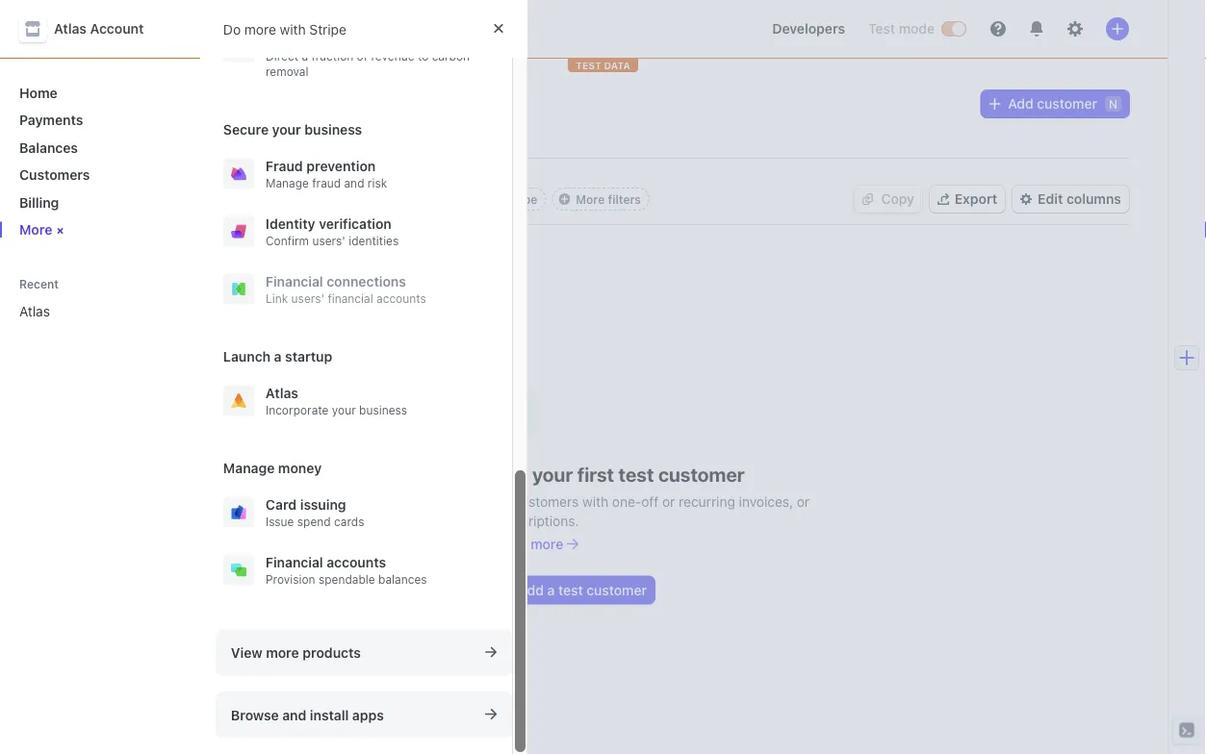 Task type: describe. For each thing, give the bounding box(es) containing it.
off
[[641, 494, 659, 510]]

atlas link
[[12, 296, 158, 327]]

1 or from the left
[[662, 494, 675, 510]]

incorporate
[[266, 404, 329, 418]]

do more with stripe
[[223, 21, 346, 37]]

add a test customer
[[518, 582, 647, 598]]

view
[[231, 646, 262, 662]]

identity
[[266, 216, 315, 232]]

export button
[[930, 186, 1005, 213]]

do
[[223, 21, 241, 37]]

browse and install apps
[[231, 708, 384, 724]]

balances inside financial accounts provision spendable balances
[[378, 573, 427, 587]]

copy
[[881, 191, 914, 207]]

atlas for atlas account
[[54, 21, 87, 37]]

customer inside button
[[587, 582, 647, 598]]

0 vertical spatial customer
[[1037, 96, 1097, 112]]

cards
[[334, 516, 364, 529]]

overview link
[[231, 127, 307, 154]]

one-
[[612, 494, 641, 510]]

account
[[90, 21, 144, 37]]

edit columns button
[[1013, 186, 1129, 213]]

spendable
[[319, 573, 375, 587]]

1 vertical spatial and
[[282, 708, 306, 724]]

customers inside customers link
[[19, 167, 90, 183]]

add for add your first test customer
[[491, 464, 528, 486]]

view more products link
[[216, 630, 512, 677]]

issue
[[266, 516, 294, 529]]

developers link
[[765, 13, 853, 44]]

link
[[266, 292, 288, 306]]

secure your business
[[223, 122, 362, 137]]

mode
[[899, 21, 935, 37]]

manage money
[[223, 460, 322, 476]]

connections
[[327, 274, 406, 290]]

learn more
[[491, 536, 563, 552]]

fraud
[[312, 177, 341, 190]]

balances
[[19, 140, 78, 155]]

atlas account
[[54, 21, 144, 37]]

subscriptions.
[[491, 513, 579, 529]]

test mode
[[868, 21, 935, 37]]

0 vertical spatial business
[[305, 122, 362, 137]]

confirm
[[266, 235, 309, 248]]

invoices,
[[739, 494, 793, 510]]

stripe
[[309, 21, 346, 37]]

fraud prevention manage fraud and risk
[[266, 158, 387, 190]]

atlas for atlas
[[19, 304, 50, 320]]

financial accounts provision spendable balances
[[266, 555, 427, 587]]

financial connections link users' financial accounts
[[266, 274, 426, 306]]

install
[[310, 708, 349, 724]]

direct a fraction of revenue to carbon removal
[[266, 50, 470, 79]]

revenue
[[371, 50, 414, 63]]

close menu image
[[493, 22, 504, 34]]

spend
[[297, 516, 331, 529]]

svg image
[[862, 194, 874, 205]]

core navigation links element
[[12, 77, 185, 245]]

edit columns
[[1038, 191, 1121, 207]]

card for card
[[332, 193, 359, 206]]

provision
[[266, 573, 315, 587]]

a for startup
[[274, 349, 282, 365]]

financial for financial connections
[[266, 274, 323, 290]]

more for view
[[266, 646, 299, 662]]

payments link
[[12, 104, 185, 136]]

atlas account button
[[19, 15, 163, 42]]

more for filters
[[576, 193, 605, 206]]

add customer
[[1008, 96, 1097, 112]]

remaining balances link
[[319, 127, 463, 154]]

more for +
[[19, 222, 52, 238]]

search
[[258, 20, 302, 36]]

browse
[[231, 708, 279, 724]]

add a test customer button
[[491, 577, 655, 604]]

recent
[[19, 277, 59, 291]]

products
[[303, 646, 361, 662]]

startup
[[285, 349, 332, 365]]

columns
[[1067, 191, 1121, 207]]

business inside atlas incorporate your business
[[359, 404, 407, 418]]

your for secure
[[272, 122, 301, 137]]

browse and install apps link
[[216, 692, 512, 739]]

home
[[19, 85, 57, 101]]

billing
[[19, 194, 59, 210]]

add for add customer
[[1008, 96, 1034, 112]]

remaining balances
[[326, 132, 456, 148]]

0 vertical spatial customers
[[239, 88, 377, 120]]

users' for financial
[[291, 292, 324, 306]]

atlas incorporate your business
[[266, 385, 407, 418]]

customers link
[[12, 159, 185, 191]]

identity verification confirm users' identities
[[266, 216, 399, 248]]

add for add a test customer
[[518, 582, 544, 598]]

issuing
[[300, 497, 346, 513]]

card for card issuing issue spend cards
[[266, 497, 297, 513]]

remaining
[[326, 132, 394, 148]]

your for add
[[532, 464, 573, 486]]

fraction
[[311, 50, 354, 63]]

bill customers with one-off or recurring invoices, or subscriptions.
[[491, 494, 810, 529]]



Task type: locate. For each thing, give the bounding box(es) containing it.
atlas inside 'link'
[[19, 304, 50, 320]]

2 vertical spatial a
[[547, 582, 555, 598]]

customers up secure your business
[[239, 88, 377, 120]]

export
[[955, 191, 997, 207]]

billing link
[[12, 187, 185, 218]]

1 vertical spatial your
[[332, 404, 356, 418]]

1 horizontal spatial test
[[619, 464, 654, 486]]

atlas inside 'button'
[[54, 21, 87, 37]]

add your first test customer
[[491, 464, 745, 486]]

your
[[272, 122, 301, 137], [332, 404, 356, 418], [532, 464, 573, 486]]

users'
[[312, 235, 345, 248], [291, 292, 324, 306]]

0 vertical spatial financial
[[266, 274, 323, 290]]

users' inside 'financial connections link users' financial accounts'
[[291, 292, 324, 306]]

financial up provision on the bottom of page
[[266, 555, 323, 571]]

1 vertical spatial card
[[266, 497, 297, 513]]

1 vertical spatial financial
[[266, 555, 323, 571]]

money
[[278, 460, 322, 476]]

more filters
[[576, 193, 641, 206]]

1 vertical spatial customer
[[658, 464, 745, 486]]

with
[[280, 21, 306, 37], [582, 494, 608, 510]]

with down first
[[582, 494, 608, 510]]

0 horizontal spatial atlas
[[19, 304, 50, 320]]

1 vertical spatial balances
[[378, 573, 427, 587]]

2 vertical spatial customer
[[587, 582, 647, 598]]

financial
[[266, 274, 323, 290], [266, 555, 323, 571]]

customer left n
[[1037, 96, 1097, 112]]

balances right spendable
[[378, 573, 427, 587]]

customer up recurring
[[658, 464, 745, 486]]

add right svg icon
[[1008, 96, 1034, 112]]

0 horizontal spatial card
[[266, 497, 297, 513]]

1 vertical spatial customers
[[19, 167, 90, 183]]

customer
[[1037, 96, 1097, 112], [658, 464, 745, 486], [587, 582, 647, 598]]

payments
[[19, 112, 83, 128]]

1 vertical spatial atlas
[[19, 304, 50, 320]]

balances right remaining on the left of page
[[398, 132, 456, 148]]

more right add more filters icon
[[576, 193, 605, 206]]

with up direct
[[280, 21, 306, 37]]

financial inside financial accounts provision spendable balances
[[266, 555, 323, 571]]

0 vertical spatial your
[[272, 122, 301, 137]]

test data
[[576, 60, 630, 71]]

0 horizontal spatial more
[[19, 222, 52, 238]]

test
[[868, 21, 895, 37]]

1 horizontal spatial card
[[332, 193, 359, 206]]

prevention
[[306, 158, 376, 174]]

and
[[344, 177, 364, 190], [282, 708, 306, 724]]

add card image
[[315, 193, 326, 205]]

manage inside fraud prevention manage fraud and risk
[[266, 177, 309, 190]]

a down learn more link
[[547, 582, 555, 598]]

0 horizontal spatial your
[[272, 122, 301, 137]]

1 vertical spatial with
[[582, 494, 608, 510]]

learn
[[491, 536, 527, 552]]

atlas left account
[[54, 21, 87, 37]]

recurring
[[679, 494, 735, 510]]

0 vertical spatial more
[[576, 193, 605, 206]]

users' down "verification"
[[312, 235, 345, 248]]

2 vertical spatial your
[[532, 464, 573, 486]]

2 vertical spatial atlas
[[266, 385, 298, 401]]

launch
[[223, 349, 271, 365]]

test inside add a test customer button
[[558, 582, 583, 598]]

0 vertical spatial balances
[[398, 132, 456, 148]]

customers down balances
[[19, 167, 90, 183]]

users' inside 'identity verification confirm users' identities'
[[312, 235, 345, 248]]

1 horizontal spatial and
[[344, 177, 364, 190]]

business up prevention
[[305, 122, 362, 137]]

add up 'bill'
[[491, 464, 528, 486]]

learn more link
[[491, 535, 579, 554]]

customer down bill customers with one-off or recurring invoices, or subscriptions.
[[587, 582, 647, 598]]

1 horizontal spatial a
[[302, 50, 308, 63]]

2 horizontal spatial a
[[547, 582, 555, 598]]

manage left money
[[223, 460, 275, 476]]

verification
[[319, 216, 392, 232]]

balances link
[[12, 132, 185, 163]]

financial up link
[[266, 274, 323, 290]]

0 vertical spatial and
[[344, 177, 364, 190]]

2 horizontal spatial atlas
[[266, 385, 298, 401]]

atlas for atlas incorporate your business
[[266, 385, 298, 401]]

bill
[[491, 494, 510, 510]]

1 horizontal spatial or
[[797, 494, 810, 510]]

accounts down connections
[[376, 292, 426, 306]]

with for more
[[280, 21, 306, 37]]

1 financial from the top
[[266, 274, 323, 290]]

0 vertical spatial add
[[1008, 96, 1034, 112]]

more for learn
[[531, 536, 563, 552]]

and left the install
[[282, 708, 306, 724]]

0 vertical spatial more
[[244, 21, 276, 37]]

0 vertical spatial a
[[302, 50, 308, 63]]

atlas down the recent
[[19, 304, 50, 320]]

card down fraud
[[332, 193, 359, 206]]

more down subscriptions.
[[531, 536, 563, 552]]

a left startup
[[274, 349, 282, 365]]

toolbar
[[239, 188, 650, 211]]

home link
[[12, 77, 185, 108]]

0 vertical spatial atlas
[[54, 21, 87, 37]]

more right do
[[244, 21, 276, 37]]

1 horizontal spatial your
[[332, 404, 356, 418]]

toolbar containing card
[[239, 188, 650, 211]]

0 horizontal spatial and
[[282, 708, 306, 724]]

0 horizontal spatial test
[[558, 582, 583, 598]]

tab list
[[231, 123, 1129, 159]]

add more filters image
[[559, 193, 570, 205]]

more
[[576, 193, 605, 206], [19, 222, 52, 238]]

1 vertical spatial more
[[531, 536, 563, 552]]

your right incorporate
[[332, 404, 356, 418]]

Search search field
[[227, 11, 741, 46]]

edit
[[1038, 191, 1063, 207]]

2 or from the left
[[797, 494, 810, 510]]

developers
[[772, 21, 845, 37]]

atlas up incorporate
[[266, 385, 298, 401]]

a for test
[[547, 582, 555, 598]]

2 horizontal spatial your
[[532, 464, 573, 486]]

users' right link
[[291, 292, 324, 306]]

0 vertical spatial manage
[[266, 177, 309, 190]]

secure
[[223, 122, 269, 137]]

to
[[418, 50, 429, 63]]

more down billing
[[19, 222, 52, 238]]

direct
[[266, 50, 298, 63]]

0 vertical spatial users'
[[312, 235, 345, 248]]

0 horizontal spatial customers
[[19, 167, 90, 183]]

accounts up spendable
[[327, 555, 386, 571]]

2 vertical spatial more
[[266, 646, 299, 662]]

card inside toolbar
[[332, 193, 359, 206]]

your up customers
[[532, 464, 573, 486]]

0 vertical spatial card
[[332, 193, 359, 206]]

1 vertical spatial add
[[491, 464, 528, 486]]

1 vertical spatial business
[[359, 404, 407, 418]]

test up one-
[[619, 464, 654, 486]]

your up fraud
[[272, 122, 301, 137]]

0 horizontal spatial a
[[274, 349, 282, 365]]

copy button
[[854, 186, 922, 213]]

manage money element
[[216, 488, 512, 596]]

direct a fraction of revenue to carbon removal link
[[216, 22, 512, 87]]

or right off
[[662, 494, 675, 510]]

risk
[[368, 177, 387, 190]]

card issuing issue spend cards
[[266, 497, 364, 529]]

and down prevention
[[344, 177, 364, 190]]

filters
[[608, 193, 641, 206]]

financial for financial accounts
[[266, 555, 323, 571]]

a for fraction
[[302, 50, 308, 63]]

more right view at the bottom of the page
[[266, 646, 299, 662]]

first
[[577, 464, 614, 486]]

add down learn more link
[[518, 582, 544, 598]]

tab list containing overview
[[231, 123, 1129, 159]]

recent navigation links element
[[0, 276, 200, 327]]

or right invoices,
[[797, 494, 810, 510]]

1 horizontal spatial with
[[582, 494, 608, 510]]

1 vertical spatial test
[[558, 582, 583, 598]]

view more products
[[231, 646, 361, 662]]

data
[[604, 60, 630, 71]]

1 vertical spatial manage
[[223, 460, 275, 476]]

manage
[[266, 177, 309, 190], [223, 460, 275, 476]]

accounts inside financial accounts provision spendable balances
[[327, 555, 386, 571]]

1 vertical spatial accounts
[[327, 555, 386, 571]]

test
[[619, 464, 654, 486], [558, 582, 583, 598]]

1 horizontal spatial atlas
[[54, 21, 87, 37]]

accounts inside 'financial connections link users' financial accounts'
[[376, 292, 426, 306]]

business
[[305, 122, 362, 137], [359, 404, 407, 418]]

0 horizontal spatial or
[[662, 494, 675, 510]]

1 horizontal spatial more
[[576, 193, 605, 206]]

with for customers
[[582, 494, 608, 510]]

0 vertical spatial test
[[619, 464, 654, 486]]

balances
[[398, 132, 456, 148], [378, 573, 427, 587]]

identities
[[349, 235, 399, 248]]

removal
[[266, 65, 308, 79]]

type
[[510, 193, 537, 206]]

a
[[302, 50, 308, 63], [274, 349, 282, 365], [547, 582, 555, 598]]

users' for identity
[[312, 235, 345, 248]]

1 vertical spatial a
[[274, 349, 282, 365]]

customers
[[513, 494, 579, 510]]

more inside toolbar
[[576, 193, 605, 206]]

your inside atlas incorporate your business
[[332, 404, 356, 418]]

secure your business element
[[216, 149, 512, 315]]

2 horizontal spatial customer
[[1037, 96, 1097, 112]]

0 vertical spatial accounts
[[376, 292, 426, 306]]

of
[[357, 50, 368, 63]]

0 vertical spatial with
[[280, 21, 306, 37]]

2 financial from the top
[[266, 555, 323, 571]]

more +
[[19, 222, 70, 241]]

+
[[52, 223, 70, 241]]

1 horizontal spatial customers
[[239, 88, 377, 120]]

1 horizontal spatial customer
[[658, 464, 745, 486]]

atlas inside atlas incorporate your business
[[266, 385, 298, 401]]

0 horizontal spatial customer
[[587, 582, 647, 598]]

financial inside 'financial connections link users' financial accounts'
[[266, 274, 323, 290]]

financial
[[328, 292, 373, 306]]

add inside button
[[518, 582, 544, 598]]

a inside add a test customer button
[[547, 582, 555, 598]]

1 vertical spatial users'
[[291, 292, 324, 306]]

svg image
[[989, 98, 1000, 110]]

more inside more +
[[19, 222, 52, 238]]

card inside card issuing issue spend cards
[[266, 497, 297, 513]]

more for do
[[244, 21, 276, 37]]

card up issue
[[266, 497, 297, 513]]

2 vertical spatial add
[[518, 582, 544, 598]]

and inside fraud prevention manage fraud and risk
[[344, 177, 364, 190]]

0 horizontal spatial with
[[280, 21, 306, 37]]

test down learn more link
[[558, 582, 583, 598]]

a inside direct a fraction of revenue to carbon removal
[[302, 50, 308, 63]]

add
[[1008, 96, 1034, 112], [491, 464, 528, 486], [518, 582, 544, 598]]

launch a startup
[[223, 349, 332, 365]]

manage down fraud
[[266, 177, 309, 190]]

with inside bill customers with one-off or recurring invoices, or subscriptions.
[[582, 494, 608, 510]]

more
[[244, 21, 276, 37], [531, 536, 563, 552], [266, 646, 299, 662]]

overview
[[239, 132, 299, 148]]

carbon
[[432, 50, 470, 63]]

business right incorporate
[[359, 404, 407, 418]]

1 vertical spatial more
[[19, 222, 52, 238]]

a right direct
[[302, 50, 308, 63]]

test
[[576, 60, 601, 71]]



Task type: vqa. For each thing, say whether or not it's contained in the screenshot.
Do's more
yes



